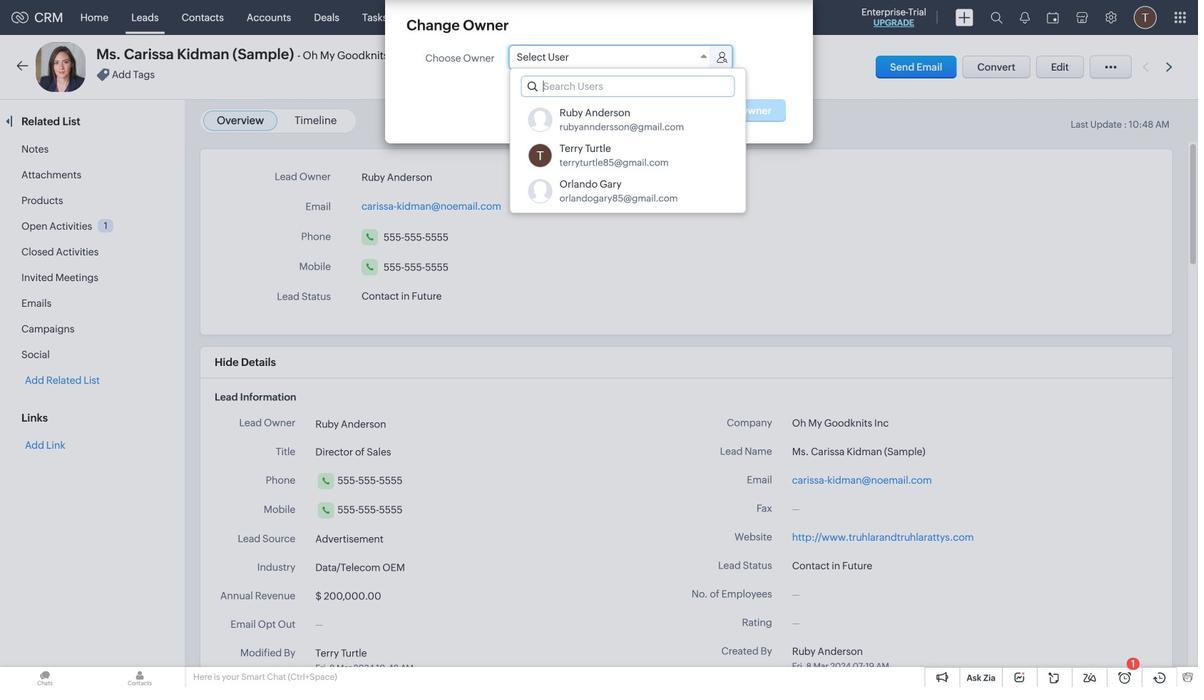 Task type: locate. For each thing, give the bounding box(es) containing it.
create menu element
[[948, 0, 983, 35]]

next record image
[[1167, 62, 1176, 72]]

profile element
[[1126, 0, 1166, 35]]

calendar image
[[1048, 12, 1060, 23]]

signals element
[[1012, 0, 1039, 35]]

search element
[[983, 0, 1012, 35]]

option
[[511, 102, 746, 138], [511, 138, 746, 173], [511, 173, 746, 209]]

None field
[[510, 46, 713, 69]]

list box
[[511, 98, 746, 213]]

None button
[[616, 99, 679, 122]]



Task type: vqa. For each thing, say whether or not it's contained in the screenshot.
Signals 'element' at the right top of the page
yes



Task type: describe. For each thing, give the bounding box(es) containing it.
Search Users text field
[[522, 76, 735, 96]]

profile image
[[1135, 6, 1158, 29]]

3 option from the top
[[511, 173, 746, 209]]

2 option from the top
[[511, 138, 746, 173]]

contacts image
[[95, 667, 185, 687]]

logo image
[[11, 12, 29, 23]]

search image
[[991, 11, 1003, 24]]

1 option from the top
[[511, 102, 746, 138]]

signals image
[[1021, 11, 1031, 24]]

create menu image
[[956, 9, 974, 26]]

chats image
[[0, 667, 90, 687]]



